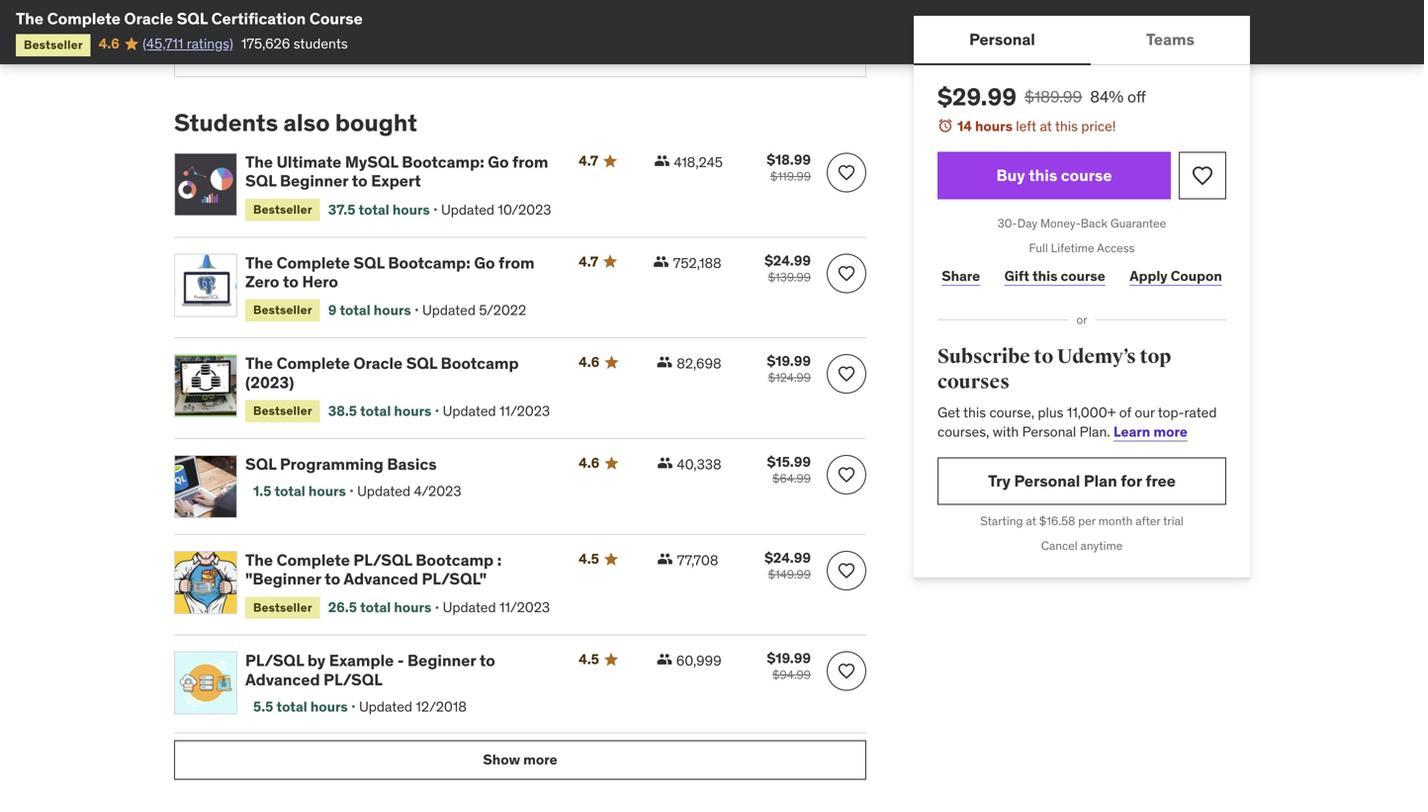 Task type: vqa. For each thing, say whether or not it's contained in the screenshot.
7
no



Task type: describe. For each thing, give the bounding box(es) containing it.
(45,711 ratings)
[[143, 35, 233, 52]]

26.5 total hours
[[328, 599, 432, 616]]

$19.99 for the complete oracle sql bootcamp (2023)
[[767, 352, 811, 370]]

$19.99 $94.99
[[767, 650, 811, 683]]

from for the ultimate mysql bootcamp: go from sql beginner to expert
[[512, 152, 548, 172]]

the complete oracle sql bootcamp (2023) link
[[245, 353, 555, 392]]

expert
[[371, 171, 421, 191]]

learn
[[1114, 423, 1150, 440]]

the complete pl/sql bootcamp : "beginner to advanced pl/sql" link
[[245, 550, 555, 589]]

complete for the complete oracle sql bootcamp (2023)
[[277, 353, 350, 373]]

of
[[1119, 403, 1131, 421]]

10/2023
[[498, 201, 551, 218]]

day
[[1017, 216, 1038, 231]]

with
[[993, 423, 1019, 440]]

wishlist image for the ultimate mysql bootcamp: go from sql beginner to expert
[[837, 163, 857, 183]]

updated for sql
[[422, 301, 476, 319]]

ratings)
[[187, 35, 233, 52]]

418,245
[[674, 153, 723, 171]]

teams button
[[1091, 16, 1250, 63]]

total for oracle
[[360, 402, 391, 420]]

pl/sql inside the complete pl/sql bootcamp : "beginner to advanced pl/sql"
[[353, 550, 412, 570]]

mysql
[[345, 152, 398, 172]]

for
[[1121, 471, 1142, 491]]

$15.99 $64.99
[[767, 453, 811, 486]]

apply coupon button
[[1126, 256, 1226, 296]]

updated down pl/sql by example - beginner to advanced pl/sql "link"
[[359, 698, 412, 716]]

xsmall image for sql programming basics
[[657, 455, 673, 471]]

11/2023 for the complete pl/sql bootcamp : "beginner to advanced pl/sql"
[[499, 599, 550, 616]]

the for the complete oracle sql certification course
[[16, 8, 44, 29]]

12/2018
[[416, 698, 467, 716]]

hours for 5.5 total hours
[[310, 698, 348, 716]]

xsmall image for the complete pl/sql bootcamp : "beginner to advanced pl/sql"
[[657, 551, 673, 567]]

11/2023 for the complete oracle sql bootcamp (2023)
[[499, 402, 550, 420]]

sql programming basics link
[[245, 454, 555, 474]]

total for sql
[[340, 301, 371, 319]]

by
[[307, 650, 326, 671]]

4.7 for the ultimate mysql bootcamp: go from sql beginner to expert
[[579, 152, 598, 170]]

wishlist image for the complete oracle sql bootcamp (2023)
[[837, 364, 857, 384]]

updated down sql programming basics link
[[357, 482, 411, 500]]

$19.99 $124.99
[[767, 352, 811, 385]]

get this course, plus 11,000+ of our top-rated courses, with personal plan.
[[938, 403, 1217, 440]]

go for the ultimate mysql bootcamp: go from sql beginner to expert
[[488, 152, 509, 172]]

4.7 for the complete sql bootcamp: go from zero to hero
[[579, 253, 598, 270]]

zero
[[245, 272, 279, 292]]

60,999
[[676, 652, 722, 670]]

$18.99 $119.99
[[767, 151, 811, 184]]

pl/sql left by
[[245, 650, 304, 671]]

price!
[[1081, 117, 1116, 135]]

this for buy
[[1029, 165, 1058, 185]]

total for pl/sql
[[360, 599, 391, 616]]

30-day money-back guarantee full lifetime access
[[998, 216, 1166, 256]]

learn more link
[[1114, 423, 1188, 440]]

0 vertical spatial 4.6
[[99, 35, 120, 52]]

175,626
[[241, 35, 290, 52]]

anytime
[[1081, 538, 1123, 553]]

show more button
[[174, 740, 866, 780]]

report button
[[302, 23, 344, 42]]

report
[[302, 23, 344, 41]]

updated 4/2023
[[357, 482, 461, 500]]

updated for mysql
[[441, 201, 495, 218]]

the complete sql bootcamp: go from zero to hero
[[245, 253, 535, 292]]

the ultimate mysql bootcamp: go from sql beginner to expert link
[[245, 152, 555, 191]]

hours for 38.5 total hours
[[394, 402, 432, 420]]

hero
[[302, 272, 338, 292]]

left
[[1016, 117, 1037, 135]]

$24.99 $149.99
[[765, 549, 811, 582]]

1.5 total hours
[[253, 482, 346, 500]]

5.5
[[253, 698, 273, 716]]

$94.99
[[772, 667, 811, 683]]

gift this course
[[1005, 267, 1106, 285]]

4.5 for the complete pl/sql bootcamp : "beginner to advanced pl/sql"
[[579, 550, 599, 568]]

advanced inside pl/sql by example - beginner to advanced pl/sql
[[245, 669, 320, 690]]

xsmall image for the complete sql bootcamp: go from zero to hero
[[653, 254, 669, 269]]

off
[[1128, 87, 1146, 107]]

$189.99
[[1025, 87, 1082, 107]]

course for buy this course
[[1061, 165, 1112, 185]]

ultimate
[[277, 152, 342, 172]]

xsmall image
[[657, 354, 673, 370]]

hours for 37.5 total hours
[[392, 201, 430, 218]]

:
[[497, 550, 502, 570]]

show more
[[483, 751, 557, 769]]

30-
[[998, 216, 1017, 231]]

wishlist image for :
[[837, 561, 857, 580]]

4.5 for pl/sql by example - beginner to advanced pl/sql
[[579, 650, 599, 668]]

certification
[[211, 8, 306, 29]]

our
[[1135, 403, 1155, 421]]

share button
[[938, 256, 985, 296]]

month
[[1099, 513, 1133, 529]]

course for gift this course
[[1061, 267, 1106, 285]]

pl/sql by example - beginner to advanced pl/sql
[[245, 650, 495, 690]]

complete for the complete sql bootcamp: go from zero to hero
[[277, 253, 350, 273]]

programming
[[280, 454, 384, 474]]

this for gift
[[1033, 267, 1058, 285]]

oracle for certification
[[124, 8, 173, 29]]

show
[[483, 751, 520, 769]]

money-
[[1040, 216, 1081, 231]]

77,708
[[677, 551, 718, 569]]

try
[[988, 471, 1011, 491]]

rated
[[1184, 403, 1217, 421]]

beginner inside the ultimate mysql bootcamp: go from sql beginner to expert
[[280, 171, 348, 191]]

$139.99
[[768, 269, 811, 285]]

14
[[957, 117, 972, 135]]

mark as unhelpful image
[[256, 23, 276, 42]]

mark as helpful image
[[209, 23, 228, 42]]

to inside the ultimate mysql bootcamp: go from sql beginner to expert
[[352, 171, 368, 191]]

pl/sql left -
[[324, 669, 383, 690]]

advanced inside the complete pl/sql bootcamp : "beginner to advanced pl/sql"
[[344, 569, 418, 589]]

oracle for bootcamp
[[353, 353, 403, 373]]

the for the complete pl/sql bootcamp : "beginner to advanced pl/sql"
[[245, 550, 273, 570]]

to inside pl/sql by example - beginner to advanced pl/sql
[[480, 650, 495, 671]]

bootcamp: for sql
[[388, 253, 471, 273]]

complete for the complete pl/sql bootcamp : "beginner to advanced pl/sql"
[[277, 550, 350, 570]]

full
[[1029, 240, 1048, 256]]

-
[[397, 650, 404, 671]]

starting
[[980, 513, 1023, 529]]

4.6 for sql programming basics
[[579, 454, 600, 472]]

the for the complete oracle sql bootcamp (2023)
[[245, 353, 273, 373]]

9 total hours
[[328, 301, 411, 319]]

buy this course
[[996, 165, 1112, 185]]

share
[[942, 267, 980, 285]]

apply coupon
[[1130, 267, 1222, 285]]

try personal plan for free
[[988, 471, 1176, 491]]



Task type: locate. For each thing, give the bounding box(es) containing it.
wishlist image
[[1191, 164, 1215, 188], [837, 263, 857, 283], [837, 465, 857, 485], [837, 561, 857, 580], [837, 661, 857, 681]]

1 vertical spatial 11/2023
[[499, 599, 550, 616]]

bootcamp: inside the complete sql bootcamp: go from zero to hero
[[388, 253, 471, 273]]

11,000+
[[1067, 403, 1116, 421]]

the for the complete sql bootcamp: go from zero to hero
[[245, 253, 273, 273]]

access
[[1097, 240, 1135, 256]]

the complete oracle sql certification course
[[16, 8, 363, 29]]

2 course from the top
[[1061, 267, 1106, 285]]

personal up $16.58
[[1014, 471, 1080, 491]]

0 vertical spatial 4.5
[[579, 550, 599, 568]]

tab list
[[914, 16, 1250, 65]]

tab list containing personal
[[914, 16, 1250, 65]]

hours right 14
[[975, 117, 1013, 135]]

sql up (45,711 ratings)
[[177, 8, 208, 29]]

coupon
[[1171, 267, 1222, 285]]

this left price!
[[1055, 117, 1078, 135]]

complete inside the complete pl/sql bootcamp : "beginner to advanced pl/sql"
[[277, 550, 350, 570]]

2 4.5 from the top
[[579, 650, 599, 668]]

1 vertical spatial advanced
[[245, 669, 320, 690]]

1 vertical spatial course
[[1061, 267, 1106, 285]]

xsmall image left the 60,999
[[656, 651, 672, 667]]

$15.99
[[767, 453, 811, 471]]

after
[[1136, 513, 1161, 529]]

1 vertical spatial at
[[1026, 513, 1036, 529]]

sql up 9 total hours
[[353, 253, 385, 273]]

xsmall image left 752,188 at the top
[[653, 254, 669, 269]]

0 vertical spatial 11/2023
[[499, 402, 550, 420]]

xsmall image for the ultimate mysql bootcamp: go from sql beginner to expert
[[654, 153, 670, 169]]

$29.99 $189.99 84% off
[[938, 82, 1146, 112]]

1 $24.99 from the top
[[765, 252, 811, 269]]

$19.99 for pl/sql by example - beginner to advanced pl/sql
[[767, 650, 811, 667]]

$24.99 for the complete sql bootcamp: go from zero to hero
[[765, 252, 811, 269]]

total right 1.5
[[275, 482, 305, 500]]

this up courses,
[[963, 403, 986, 421]]

complete for the complete oracle sql certification course
[[47, 8, 121, 29]]

go inside the ultimate mysql bootcamp: go from sql beginner to expert
[[488, 152, 509, 172]]

updated left "10/2023"
[[441, 201, 495, 218]]

1 horizontal spatial oracle
[[353, 353, 403, 373]]

1 vertical spatial more
[[523, 751, 557, 769]]

complete inside the complete oracle sql bootcamp (2023)
[[277, 353, 350, 373]]

bootcamp: up updated 5/2022
[[388, 253, 471, 273]]

0 vertical spatial personal
[[969, 29, 1035, 49]]

1 course from the top
[[1061, 165, 1112, 185]]

to right -
[[480, 650, 495, 671]]

total right 37.5
[[359, 201, 389, 218]]

this for get
[[963, 403, 986, 421]]

teams
[[1146, 29, 1195, 49]]

2 updated 11/2023 from the top
[[443, 599, 550, 616]]

1 $19.99 from the top
[[767, 352, 811, 370]]

students
[[174, 108, 278, 137]]

updated down the complete oracle sql bootcamp (2023) link
[[443, 402, 496, 420]]

xsmall image left 418,245 in the top of the page
[[654, 153, 670, 169]]

bestseller for the complete oracle sql bootcamp (2023)
[[253, 403, 312, 418]]

more for show more
[[523, 751, 557, 769]]

1 horizontal spatial more
[[1154, 423, 1188, 440]]

try personal plan for free link
[[938, 457, 1226, 505]]

"beginner
[[245, 569, 321, 589]]

get
[[938, 403, 960, 421]]

beginner right -
[[408, 650, 476, 671]]

to inside subscribe to udemy's top courses
[[1034, 345, 1053, 369]]

38.5 total hours
[[328, 402, 432, 420]]

more inside 'button'
[[523, 751, 557, 769]]

the complete sql bootcamp: go from zero to hero link
[[245, 253, 555, 292]]

2 $19.99 from the top
[[767, 650, 811, 667]]

updated for oracle
[[443, 402, 496, 420]]

the ultimate mysql bootcamp: go from sql beginner to expert
[[245, 152, 548, 191]]

1 vertical spatial bootcamp:
[[388, 253, 471, 273]]

total right 38.5
[[360, 402, 391, 420]]

total right 5.5 at the left
[[276, 698, 307, 716]]

(2023)
[[245, 372, 294, 392]]

from up 5/2022
[[499, 253, 535, 273]]

updated 11/2023 for the complete pl/sql bootcamp : "beginner to advanced pl/sql"
[[443, 599, 550, 616]]

1.5
[[253, 482, 271, 500]]

0 vertical spatial bootcamp:
[[402, 152, 484, 172]]

$119.99
[[770, 169, 811, 184]]

course down lifetime at the right top
[[1061, 267, 1106, 285]]

sql up 38.5 total hours
[[406, 353, 437, 373]]

4/2023
[[414, 482, 461, 500]]

$19.99 down $149.99
[[767, 650, 811, 667]]

pl/sql"
[[422, 569, 487, 589]]

0 horizontal spatial advanced
[[245, 669, 320, 690]]

xsmall image
[[654, 153, 670, 169], [653, 254, 669, 269], [657, 455, 673, 471], [657, 551, 673, 567], [656, 651, 672, 667]]

hours down by
[[310, 698, 348, 716]]

students also bought
[[174, 108, 417, 137]]

84%
[[1090, 87, 1124, 107]]

4.6 for the complete oracle sql bootcamp (2023)
[[579, 353, 600, 371]]

personal
[[969, 29, 1035, 49], [1022, 423, 1076, 440], [1014, 471, 1080, 491]]

2 $24.99 from the top
[[765, 549, 811, 567]]

0 vertical spatial wishlist image
[[837, 163, 857, 183]]

1 vertical spatial oracle
[[353, 353, 403, 373]]

0 vertical spatial more
[[1154, 423, 1188, 440]]

1 vertical spatial bootcamp
[[416, 550, 494, 570]]

4.5
[[579, 550, 599, 568], [579, 650, 599, 668]]

the complete oracle sql bootcamp (2023)
[[245, 353, 519, 392]]

basics
[[387, 454, 437, 474]]

to inside the complete sql bootcamp: go from zero to hero
[[283, 272, 299, 292]]

subscribe
[[938, 345, 1030, 369]]

personal inside button
[[969, 29, 1035, 49]]

1 vertical spatial 4.5
[[579, 650, 599, 668]]

updated left 5/2022
[[422, 301, 476, 319]]

hours down "the complete pl/sql bootcamp : "beginner to advanced pl/sql"" link
[[394, 599, 432, 616]]

updated 10/2023
[[441, 201, 551, 218]]

0 vertical spatial from
[[512, 152, 548, 172]]

udemy's
[[1057, 345, 1136, 369]]

sql programming basics
[[245, 454, 437, 474]]

gift this course link
[[1000, 256, 1110, 296]]

updated 12/2018
[[359, 698, 467, 716]]

175,626 students
[[241, 35, 348, 52]]

26.5
[[328, 599, 357, 616]]

updated 11/2023 for the complete oracle sql bootcamp (2023)
[[443, 402, 550, 420]]

more for learn more
[[1154, 423, 1188, 440]]

wishlist image for beginner
[[837, 661, 857, 681]]

xsmall image left 40,338
[[657, 455, 673, 471]]

1 horizontal spatial at
[[1040, 117, 1052, 135]]

$24.99 down $64.99 at the right bottom of the page
[[765, 549, 811, 567]]

alarm image
[[938, 118, 953, 134]]

hours down the complete oracle sql bootcamp (2023) link
[[394, 402, 432, 420]]

courses,
[[938, 423, 989, 440]]

to up 37.5
[[352, 171, 368, 191]]

hours down expert
[[392, 201, 430, 218]]

this inside button
[[1029, 165, 1058, 185]]

0 vertical spatial beginner
[[280, 171, 348, 191]]

$19.99 down "$139.99" in the top right of the page
[[767, 352, 811, 370]]

0 vertical spatial $24.99
[[765, 252, 811, 269]]

sql inside the complete sql bootcamp: go from zero to hero
[[353, 253, 385, 273]]

$124.99
[[768, 370, 811, 385]]

1 vertical spatial personal
[[1022, 423, 1076, 440]]

plan
[[1084, 471, 1117, 491]]

plan.
[[1080, 423, 1110, 440]]

2 vertical spatial personal
[[1014, 471, 1080, 491]]

also
[[283, 108, 330, 137]]

hours down programming in the left bottom of the page
[[308, 482, 346, 500]]

hours down the complete sql bootcamp: go from zero to hero
[[374, 301, 411, 319]]

from for the complete sql bootcamp: go from zero to hero
[[499, 253, 535, 273]]

wishlist image
[[837, 163, 857, 183], [837, 364, 857, 384]]

this right "gift"
[[1033, 267, 1058, 285]]

sql
[[177, 8, 208, 29], [245, 171, 276, 191], [353, 253, 385, 273], [406, 353, 437, 373], [245, 454, 276, 474]]

more down top-
[[1154, 423, 1188, 440]]

updated down pl/sql"
[[443, 599, 496, 616]]

the
[[16, 8, 44, 29], [245, 152, 273, 172], [245, 253, 273, 273], [245, 353, 273, 373], [245, 550, 273, 570]]

0 horizontal spatial more
[[523, 751, 557, 769]]

0 vertical spatial 4.7
[[579, 152, 598, 170]]

2 wishlist image from the top
[[837, 364, 857, 384]]

0 vertical spatial go
[[488, 152, 509, 172]]

1 vertical spatial $19.99
[[767, 650, 811, 667]]

38.5
[[328, 402, 357, 420]]

total for mysql
[[359, 201, 389, 218]]

0 vertical spatial $19.99
[[767, 352, 811, 370]]

to left udemy's
[[1034, 345, 1053, 369]]

$149.99
[[768, 567, 811, 582]]

total right 9
[[340, 301, 371, 319]]

gift
[[1005, 267, 1030, 285]]

course,
[[989, 403, 1035, 421]]

the inside the complete oracle sql bootcamp (2023)
[[245, 353, 273, 373]]

1 horizontal spatial advanced
[[344, 569, 418, 589]]

1 vertical spatial updated 11/2023
[[443, 599, 550, 616]]

bestseller for the ultimate mysql bootcamp: go from sql beginner to expert
[[253, 202, 312, 217]]

personal inside get this course, plus 11,000+ of our top-rated courses, with personal plan.
[[1022, 423, 1076, 440]]

1 wishlist image from the top
[[837, 163, 857, 183]]

wishlist image for go
[[837, 263, 857, 283]]

0 vertical spatial updated 11/2023
[[443, 402, 550, 420]]

at inside starting at $16.58 per month after trial cancel anytime
[[1026, 513, 1036, 529]]

guarantee
[[1111, 216, 1166, 231]]

oracle up the (45,711
[[124, 8, 173, 29]]

bestseller for the complete pl/sql bootcamp : "beginner to advanced pl/sql"
[[253, 600, 312, 615]]

advanced up 5.5 total hours
[[245, 669, 320, 690]]

the for the ultimate mysql bootcamp: go from sql beginner to expert
[[245, 152, 273, 172]]

bestseller for the complete sql bootcamp: go from zero to hero
[[253, 302, 312, 318]]

go for the complete sql bootcamp: go from zero to hero
[[474, 253, 495, 273]]

at
[[1040, 117, 1052, 135], [1026, 513, 1036, 529]]

updated for pl/sql
[[443, 599, 496, 616]]

free
[[1146, 471, 1176, 491]]

top
[[1140, 345, 1171, 369]]

from up "10/2023"
[[512, 152, 548, 172]]

xsmall image left 77,708
[[657, 551, 673, 567]]

sql up 1.5
[[245, 454, 276, 474]]

oracle inside the complete oracle sql bootcamp (2023)
[[353, 353, 403, 373]]

starting at $16.58 per month after trial cancel anytime
[[980, 513, 1184, 553]]

from inside the complete sql bootcamp: go from zero to hero
[[499, 253, 535, 273]]

0 horizontal spatial beginner
[[280, 171, 348, 191]]

4.6
[[99, 35, 120, 52], [579, 353, 600, 371], [579, 454, 600, 472]]

personal up $29.99
[[969, 29, 1035, 49]]

0 vertical spatial advanced
[[344, 569, 418, 589]]

go up updated 10/2023
[[488, 152, 509, 172]]

the inside the complete sql bootcamp: go from zero to hero
[[245, 253, 273, 273]]

0 horizontal spatial oracle
[[124, 8, 173, 29]]

hours for 1.5 total hours
[[308, 482, 346, 500]]

to right zero
[[283, 272, 299, 292]]

hours for 9 total hours
[[374, 301, 411, 319]]

sql inside the ultimate mysql bootcamp: go from sql beginner to expert
[[245, 171, 276, 191]]

1 updated 11/2023 from the top
[[443, 402, 550, 420]]

1 4.5 from the top
[[579, 550, 599, 568]]

more
[[1154, 423, 1188, 440], [523, 751, 557, 769]]

go inside the complete sql bootcamp: go from zero to hero
[[474, 253, 495, 273]]

1 vertical spatial from
[[499, 253, 535, 273]]

$18.99
[[767, 151, 811, 169]]

bootcamp: inside the ultimate mysql bootcamp: go from sql beginner to expert
[[402, 152, 484, 172]]

hours for 26.5 total hours
[[394, 599, 432, 616]]

1 horizontal spatial beginner
[[408, 650, 476, 671]]

0 vertical spatial course
[[1061, 165, 1112, 185]]

personal down the plus
[[1022, 423, 1076, 440]]

course inside button
[[1061, 165, 1112, 185]]

752,188
[[673, 254, 722, 272]]

beginner inside pl/sql by example - beginner to advanced pl/sql
[[408, 650, 476, 671]]

advanced
[[344, 569, 418, 589], [245, 669, 320, 690]]

apply
[[1130, 267, 1168, 285]]

bestseller
[[24, 37, 83, 52], [253, 202, 312, 217], [253, 302, 312, 318], [253, 403, 312, 418], [253, 600, 312, 615]]

this right buy
[[1029, 165, 1058, 185]]

advanced up 26.5 total hours
[[344, 569, 418, 589]]

the inside the complete pl/sql bootcamp : "beginner to advanced pl/sql"
[[245, 550, 273, 570]]

$24.99 down $119.99
[[765, 252, 811, 269]]

bootcamp left :
[[416, 550, 494, 570]]

course up back
[[1061, 165, 1112, 185]]

top-
[[1158, 403, 1184, 421]]

wishlist image right $124.99
[[837, 364, 857, 384]]

bootcamp inside the complete oracle sql bootcamp (2023)
[[441, 353, 519, 373]]

at left $16.58
[[1026, 513, 1036, 529]]

the complete pl/sql bootcamp : "beginner to advanced pl/sql"
[[245, 550, 502, 589]]

1 vertical spatial $24.99
[[765, 549, 811, 567]]

(45,711
[[143, 35, 183, 52]]

1 4.7 from the top
[[579, 152, 598, 170]]

0 vertical spatial at
[[1040, 117, 1052, 135]]

to inside the complete pl/sql bootcamp : "beginner to advanced pl/sql"
[[325, 569, 340, 589]]

total right '26.5'
[[360, 599, 391, 616]]

the inside the ultimate mysql bootcamp: go from sql beginner to expert
[[245, 152, 273, 172]]

xsmall image for pl/sql by example - beginner to advanced pl/sql
[[656, 651, 672, 667]]

buy
[[996, 165, 1025, 185]]

total
[[359, 201, 389, 218], [340, 301, 371, 319], [360, 402, 391, 420], [275, 482, 305, 500], [360, 599, 391, 616], [276, 698, 307, 716]]

more right 'show'
[[523, 751, 557, 769]]

students
[[293, 35, 348, 52]]

wishlist image right $119.99
[[837, 163, 857, 183]]

from inside the ultimate mysql bootcamp: go from sql beginner to expert
[[512, 152, 548, 172]]

0 vertical spatial oracle
[[124, 8, 173, 29]]

1 vertical spatial 4.7
[[579, 253, 598, 270]]

pl/sql up 26.5 total hours
[[353, 550, 412, 570]]

or
[[1077, 312, 1087, 328]]

oracle up 38.5 total hours
[[353, 353, 403, 373]]

2 4.7 from the top
[[579, 253, 598, 270]]

per
[[1078, 513, 1096, 529]]

at right the left
[[1040, 117, 1052, 135]]

1 vertical spatial go
[[474, 253, 495, 273]]

this inside get this course, plus 11,000+ of our top-rated courses, with personal plan.
[[963, 403, 986, 421]]

bootcamp: for mysql
[[402, 152, 484, 172]]

1 vertical spatial wishlist image
[[837, 364, 857, 384]]

go up updated 5/2022
[[474, 253, 495, 273]]

complete inside the complete sql bootcamp: go from zero to hero
[[277, 253, 350, 273]]

personal button
[[914, 16, 1091, 63]]

cancel
[[1041, 538, 1078, 553]]

1 vertical spatial beginner
[[408, 650, 476, 671]]

sql left ultimate
[[245, 171, 276, 191]]

0 horizontal spatial at
[[1026, 513, 1036, 529]]

1 vertical spatial 4.6
[[579, 353, 600, 371]]

to up '26.5'
[[325, 569, 340, 589]]

bootcamp: up updated 10/2023
[[402, 152, 484, 172]]

buy this course button
[[938, 152, 1171, 199]]

$19.99
[[767, 352, 811, 370], [767, 650, 811, 667]]

0 vertical spatial bootcamp
[[441, 353, 519, 373]]

beginner up 37.5
[[280, 171, 348, 191]]

2 vertical spatial 4.6
[[579, 454, 600, 472]]

bootcamp down updated 5/2022
[[441, 353, 519, 373]]

sql inside the complete oracle sql bootcamp (2023)
[[406, 353, 437, 373]]

bootcamp inside the complete pl/sql bootcamp : "beginner to advanced pl/sql"
[[416, 550, 494, 570]]

this
[[1055, 117, 1078, 135], [1029, 165, 1058, 185], [1033, 267, 1058, 285], [963, 403, 986, 421]]

$24.99 for the complete pl/sql bootcamp : "beginner to advanced pl/sql"
[[765, 549, 811, 567]]



